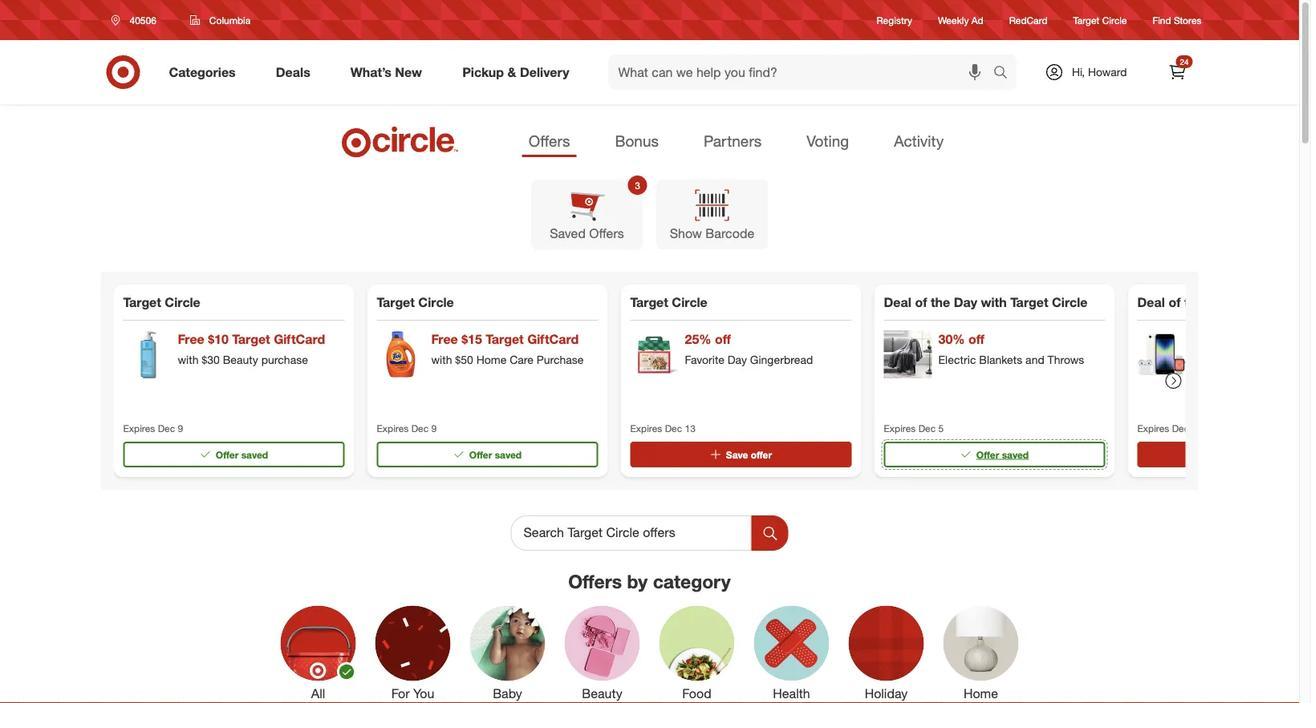 Task type: locate. For each thing, give the bounding box(es) containing it.
3 saved from the left
[[1002, 449, 1029, 461]]

2 dec from the left
[[411, 423, 429, 435]]

you
[[413, 686, 434, 702]]

2 deal from the left
[[1138, 295, 1165, 310]]

giftcard up purchase
[[274, 332, 325, 347]]

13
[[685, 423, 696, 435]]

beauty
[[223, 353, 258, 367]]

target circle for 25% off
[[630, 295, 708, 310]]

off
[[715, 332, 731, 347], [969, 332, 985, 347]]

free left $10
[[178, 332, 204, 347]]

5
[[939, 423, 944, 435], [1192, 423, 1198, 435]]

all button
[[280, 606, 356, 703]]

giftcard up 'purchase'
[[527, 332, 579, 347]]

bonus link
[[609, 127, 665, 157]]

2 free from the left
[[431, 332, 458, 347]]

1 9 from the left
[[178, 423, 183, 435]]

with inside free $10 target giftcard with $30 beauty purchase
[[178, 353, 199, 367]]

off inside "30% off electric blankets and throws"
[[969, 332, 985, 347]]

2 horizontal spatial offer
[[977, 449, 999, 461]]

1 the from the left
[[931, 295, 950, 310]]

expires down 30% off electric blankets and throws image
[[884, 423, 916, 435]]

offer for $10
[[216, 449, 239, 461]]

25%
[[685, 332, 712, 347]]

target circle up hi, howard
[[1073, 14, 1127, 26]]

search
[[986, 66, 1025, 82]]

30%
[[939, 332, 965, 347]]

0 horizontal spatial expires dec 5
[[884, 423, 944, 435]]

of up 30% off electric blankets and throws image
[[915, 295, 927, 310]]

new
[[395, 64, 422, 80]]

1 horizontal spatial the
[[1184, 295, 1204, 310]]

the up the 30%
[[931, 295, 950, 310]]

beauty
[[582, 686, 623, 702]]

circle up the 25%
[[672, 295, 708, 310]]

with for circle
[[981, 295, 1007, 310]]

offers for offers
[[529, 132, 570, 150]]

offers link
[[522, 127, 577, 157]]

care
[[510, 353, 534, 367]]

hi,
[[1072, 65, 1085, 79]]

1 horizontal spatial 9
[[431, 423, 437, 435]]

expires dec 5 for deal of the day with target c
[[1138, 423, 1198, 435]]

2 expires dec 9 from the left
[[377, 423, 437, 435]]

dec for free $15 target giftcard
[[411, 423, 429, 435]]

show barcode
[[670, 226, 755, 242]]

1 horizontal spatial giftcard
[[527, 332, 579, 347]]

0 horizontal spatial offer saved
[[216, 449, 268, 461]]

1 horizontal spatial offer saved button
[[377, 442, 598, 468]]

purchase
[[261, 353, 308, 367]]

target up home
[[486, 332, 524, 347]]

off inside 25% off favorite day gingerbread
[[715, 332, 731, 347]]

free inside free $15 target giftcard with $50 home care purchase
[[431, 332, 458, 347]]

&
[[508, 64, 516, 80]]

offers down delivery
[[529, 132, 570, 150]]

0 horizontal spatial free
[[178, 332, 204, 347]]

target inside free $10 target giftcard with $30 beauty purchase
[[232, 332, 270, 347]]

0 horizontal spatial saved
[[241, 449, 268, 461]]

expires down the free $10 target giftcard  with $30 beauty purchase image
[[123, 423, 155, 435]]

1 expires from the left
[[123, 423, 155, 435]]

dec down 20% off target certified refurbished apple product image
[[1172, 423, 1190, 435]]

with
[[981, 295, 1007, 310], [1235, 295, 1260, 310], [178, 353, 199, 367], [431, 353, 452, 367]]

1 horizontal spatial off
[[969, 332, 985, 347]]

$50
[[455, 353, 473, 367]]

expires dec 9 for free $15 target giftcard
[[377, 423, 437, 435]]

2 vertical spatial offers
[[568, 571, 622, 593]]

1 saved from the left
[[241, 449, 268, 461]]

of for deal of the day with target c
[[1169, 295, 1181, 310]]

3 expires from the left
[[630, 423, 662, 435]]

dec down the free $10 target giftcard  with $30 beauty purchase image
[[158, 423, 175, 435]]

20% off target certified refurbished apple product image
[[1138, 331, 1186, 379]]

and
[[1026, 353, 1045, 367]]

2 expires from the left
[[377, 423, 409, 435]]

dec down free $15 target giftcard  with $50 home care purchase image
[[411, 423, 429, 435]]

for you button
[[375, 606, 451, 703]]

offers right saved
[[589, 226, 624, 242]]

2 expires dec 5 from the left
[[1138, 423, 1198, 435]]

1 horizontal spatial free
[[431, 332, 458, 347]]

3 dec from the left
[[665, 423, 682, 435]]

dec for free $10 target giftcard
[[158, 423, 175, 435]]

day
[[954, 295, 977, 310], [1208, 295, 1231, 310], [728, 353, 747, 367]]

0 horizontal spatial 9
[[178, 423, 183, 435]]

2 offer from the left
[[469, 449, 492, 461]]

target circle up the free $10 target giftcard  with $30 beauty purchase image
[[123, 295, 200, 310]]

25% off favorite day gingerbread image
[[630, 331, 679, 379]]

find stores link
[[1153, 13, 1202, 27]]

expires dec 13
[[630, 423, 696, 435]]

2 9 from the left
[[431, 423, 437, 435]]

1 offer saved button from the left
[[123, 442, 345, 468]]

dec down 30% off electric blankets and throws image
[[919, 423, 936, 435]]

0 horizontal spatial offer
[[216, 449, 239, 461]]

2 horizontal spatial saved
[[1002, 449, 1029, 461]]

2 off from the left
[[969, 332, 985, 347]]

0 horizontal spatial day
[[728, 353, 747, 367]]

5 dec from the left
[[1172, 423, 1190, 435]]

offer saved for $10
[[216, 449, 268, 461]]

voting link
[[800, 127, 856, 157]]

c
[[1306, 295, 1311, 310]]

deal up 30% off electric blankets and throws image
[[884, 295, 912, 310]]

1 5 from the left
[[939, 423, 944, 435]]

saved for $15
[[495, 449, 522, 461]]

circle left find
[[1102, 14, 1127, 26]]

of up 20% off target certified refurbished apple product image
[[1169, 295, 1181, 310]]

deal of the day with target c
[[1138, 295, 1311, 310]]

0 horizontal spatial 5
[[939, 423, 944, 435]]

pickup & delivery link
[[449, 55, 589, 90]]

1 deal from the left
[[884, 295, 912, 310]]

offers by category
[[568, 571, 731, 593]]

target circle up free $15 target giftcard  with $50 home care purchase image
[[377, 295, 454, 310]]

free left $15 in the top left of the page
[[431, 332, 458, 347]]

expires left 13
[[630, 423, 662, 435]]

target circle
[[1073, 14, 1127, 26], [123, 295, 200, 310], [377, 295, 454, 310], [630, 295, 708, 310]]

save offer
[[726, 449, 772, 461]]

dec left 13
[[665, 423, 682, 435]]

1 of from the left
[[915, 295, 927, 310]]

the
[[931, 295, 950, 310], [1184, 295, 1204, 310]]

1 off from the left
[[715, 332, 731, 347]]

offers
[[529, 132, 570, 150], [589, 226, 624, 242], [568, 571, 622, 593]]

target circle up the 25%
[[630, 295, 708, 310]]

1 horizontal spatial expires dec 9
[[377, 423, 437, 435]]

3 offer from the left
[[977, 449, 999, 461]]

day for c
[[1208, 295, 1231, 310]]

expires for 30% off
[[884, 423, 916, 435]]

deal for deal of the day with target c
[[1138, 295, 1165, 310]]

ad
[[972, 14, 984, 26]]

2 giftcard from the left
[[527, 332, 579, 347]]

offer
[[216, 449, 239, 461], [469, 449, 492, 461], [977, 449, 999, 461]]

home
[[964, 686, 998, 702]]

off right the 25%
[[715, 332, 731, 347]]

free for free $10 target giftcard
[[178, 332, 204, 347]]

2 horizontal spatial offer saved
[[977, 449, 1029, 461]]

expires for 25% off
[[630, 423, 662, 435]]

None text field
[[511, 516, 752, 551]]

target up beauty
[[232, 332, 270, 347]]

circle up free $15 target giftcard  with $50 home care purchase image
[[418, 295, 454, 310]]

$10
[[208, 332, 229, 347]]

4 dec from the left
[[919, 423, 936, 435]]

deals link
[[262, 55, 330, 90]]

1 giftcard from the left
[[274, 332, 325, 347]]

categories
[[169, 64, 236, 80]]

4 expires from the left
[[884, 423, 916, 435]]

delivery
[[520, 64, 569, 80]]

holiday
[[865, 686, 908, 702]]

circle for free $10 target giftcard
[[165, 295, 200, 310]]

circle up the free $10 target giftcard  with $30 beauty purchase image
[[165, 295, 200, 310]]

free $10 target giftcard  with $30 beauty purchase image
[[123, 331, 171, 379]]

1 horizontal spatial offer saved
[[469, 449, 522, 461]]

deal up 20% off target certified refurbished apple product image
[[1138, 295, 1165, 310]]

0 horizontal spatial expires dec 9
[[123, 423, 183, 435]]

1 offer saved from the left
[[216, 449, 268, 461]]

activity
[[894, 132, 944, 150]]

3
[[635, 179, 640, 191]]

target up "30% off electric blankets and throws"
[[1010, 295, 1049, 310]]

2 offer saved button from the left
[[377, 442, 598, 468]]

1 dec from the left
[[158, 423, 175, 435]]

0 horizontal spatial deal
[[884, 295, 912, 310]]

circle
[[1102, 14, 1127, 26], [165, 295, 200, 310], [418, 295, 454, 310], [672, 295, 708, 310], [1052, 295, 1088, 310]]

expires dec 9
[[123, 423, 183, 435], [377, 423, 437, 435]]

find
[[1153, 14, 1171, 26]]

1 horizontal spatial saved
[[495, 449, 522, 461]]

for you
[[391, 686, 434, 702]]

30% off electric blankets and throws
[[939, 332, 1084, 367]]

1 horizontal spatial expires dec 5
[[1138, 423, 1198, 435]]

pickup & delivery
[[462, 64, 569, 80]]

1 horizontal spatial day
[[954, 295, 977, 310]]

off right the 30%
[[969, 332, 985, 347]]

the for deal of the day with target circle
[[931, 295, 950, 310]]

target circle for free $10 target giftcard
[[123, 295, 200, 310]]

1 expires dec 5 from the left
[[884, 423, 944, 435]]

target
[[1073, 14, 1100, 26], [123, 295, 161, 310], [377, 295, 415, 310], [630, 295, 668, 310], [1010, 295, 1049, 310], [1264, 295, 1302, 310], [232, 332, 270, 347], [486, 332, 524, 347]]

target up free $15 target giftcard  with $50 home care purchase image
[[377, 295, 415, 310]]

saved offers
[[550, 226, 624, 242]]

expires down 20% off target certified refurbished apple product image
[[1138, 423, 1170, 435]]

offer saved for $15
[[469, 449, 522, 461]]

with left $50
[[431, 353, 452, 367]]

deals
[[276, 64, 310, 80]]

free inside free $10 target giftcard with $30 beauty purchase
[[178, 332, 204, 347]]

3 offer saved button from the left
[[884, 442, 1105, 468]]

offers left the by
[[568, 571, 622, 593]]

the up 20% off target certified refurbished apple product image
[[1184, 295, 1204, 310]]

2 the from the left
[[1184, 295, 1204, 310]]

0 vertical spatial offers
[[529, 132, 570, 150]]

2 of from the left
[[1169, 295, 1181, 310]]

baby
[[493, 686, 522, 702]]

2 offer saved from the left
[[469, 449, 522, 461]]

columbia
[[209, 14, 251, 26]]

1 free from the left
[[178, 332, 204, 347]]

giftcard for free $15 target giftcard
[[527, 332, 579, 347]]

expires dec 9 for free $10 target giftcard
[[123, 423, 183, 435]]

with inside free $15 target giftcard with $50 home care purchase
[[431, 353, 452, 367]]

expires dec 5 down 20% off target certified refurbished apple product image
[[1138, 423, 1198, 435]]

1 horizontal spatial offer
[[469, 449, 492, 461]]

with left c
[[1235, 295, 1260, 310]]

with up "30% off electric blankets and throws"
[[981, 295, 1007, 310]]

expires down free $15 target giftcard  with $50 home care purchase image
[[377, 423, 409, 435]]

2 5 from the left
[[1192, 423, 1198, 435]]

giftcard
[[274, 332, 325, 347], [527, 332, 579, 347]]

health button
[[754, 606, 829, 703]]

home button
[[943, 606, 1019, 703]]

0 horizontal spatial giftcard
[[274, 332, 325, 347]]

2 saved from the left
[[495, 449, 522, 461]]

registry
[[877, 14, 912, 26]]

2 horizontal spatial day
[[1208, 295, 1231, 310]]

1 offer from the left
[[216, 449, 239, 461]]

1 horizontal spatial deal
[[1138, 295, 1165, 310]]

partners link
[[697, 127, 768, 157]]

throws
[[1048, 353, 1084, 367]]

expires for free $10 target giftcard
[[123, 423, 155, 435]]

3 offer saved from the left
[[977, 449, 1029, 461]]

1 horizontal spatial 5
[[1192, 423, 1198, 435]]

expires dec 5 down 30% off electric blankets and throws image
[[884, 423, 944, 435]]

1 horizontal spatial of
[[1169, 295, 1181, 310]]

0 horizontal spatial offer saved button
[[123, 442, 345, 468]]

target up 25% off favorite day gingerbread image
[[630, 295, 668, 310]]

expires
[[123, 423, 155, 435], [377, 423, 409, 435], [630, 423, 662, 435], [884, 423, 916, 435], [1138, 423, 1170, 435]]

purchase
[[537, 353, 584, 367]]

of
[[915, 295, 927, 310], [1169, 295, 1181, 310]]

with left $30
[[178, 353, 199, 367]]

0 horizontal spatial off
[[715, 332, 731, 347]]

0 horizontal spatial the
[[931, 295, 950, 310]]

expires dec 9 down free $15 target giftcard  with $50 home care purchase image
[[377, 423, 437, 435]]

saved
[[550, 226, 586, 242]]

free
[[178, 332, 204, 347], [431, 332, 458, 347]]

expires dec 9 down the free $10 target giftcard  with $30 beauty purchase image
[[123, 423, 183, 435]]

0 horizontal spatial of
[[915, 295, 927, 310]]

2 horizontal spatial offer saved button
[[884, 442, 1105, 468]]

$15
[[462, 332, 482, 347]]

save
[[726, 449, 748, 461]]

giftcard inside free $10 target giftcard with $30 beauty purchase
[[274, 332, 325, 347]]

offer saved
[[216, 449, 268, 461], [469, 449, 522, 461], [977, 449, 1029, 461]]

giftcard inside free $15 target giftcard with $50 home care purchase
[[527, 332, 579, 347]]

1 expires dec 9 from the left
[[123, 423, 183, 435]]



Task type: describe. For each thing, give the bounding box(es) containing it.
activity link
[[888, 127, 950, 157]]

target circle logo image
[[339, 125, 461, 159]]

offer for $15
[[469, 449, 492, 461]]

what's new
[[350, 64, 422, 80]]

the for deal of the day with target c
[[1184, 295, 1204, 310]]

categories link
[[155, 55, 256, 90]]

5 for deal of the day with target c
[[1192, 423, 1198, 435]]

day inside 25% off favorite day gingerbread
[[728, 353, 747, 367]]

40506
[[130, 14, 156, 26]]

weekly ad link
[[938, 13, 984, 27]]

barcode
[[706, 226, 755, 242]]

offer saved button for $10
[[123, 442, 345, 468]]

beauty button
[[565, 606, 640, 703]]

day for circle
[[954, 295, 977, 310]]

offer saved button for $15
[[377, 442, 598, 468]]

dec for 30% off
[[919, 423, 936, 435]]

1 vertical spatial offers
[[589, 226, 624, 242]]

of for deal of the day with target circle
[[915, 295, 927, 310]]

show barcode button
[[656, 180, 768, 250]]

24 link
[[1160, 55, 1195, 90]]

deal for deal of the day with target circle
[[884, 295, 912, 310]]

target left c
[[1264, 295, 1302, 310]]

weekly ad
[[938, 14, 984, 26]]

redcard
[[1009, 14, 1048, 26]]

holiday button
[[849, 606, 924, 703]]

what's
[[350, 64, 392, 80]]

bonus
[[615, 132, 659, 150]]

circle up throws
[[1052, 295, 1088, 310]]

gingerbread
[[750, 353, 813, 367]]

circle for 25% off
[[672, 295, 708, 310]]

stores
[[1174, 14, 1202, 26]]

free $15 target giftcard  with $50 home care purchase image
[[377, 331, 425, 379]]

save offer button
[[630, 442, 852, 468]]

food button
[[659, 606, 735, 703]]

target inside free $15 target giftcard with $50 home care purchase
[[486, 332, 524, 347]]

columbia button
[[180, 6, 261, 35]]

hi, howard
[[1072, 65, 1127, 79]]

partners
[[704, 132, 762, 150]]

howard
[[1088, 65, 1127, 79]]

25% off favorite day gingerbread
[[685, 332, 813, 367]]

offer saved for off
[[977, 449, 1029, 461]]

saved for off
[[1002, 449, 1029, 461]]

registry link
[[877, 13, 912, 27]]

free for free $15 target giftcard
[[431, 332, 458, 347]]

target up the free $10 target giftcard  with $30 beauty purchase image
[[123, 295, 161, 310]]

for
[[391, 686, 410, 702]]

offer
[[751, 449, 772, 461]]

5 expires from the left
[[1138, 423, 1170, 435]]

free $10 target giftcard with $30 beauty purchase
[[178, 332, 325, 367]]

offers for offers by category
[[568, 571, 622, 593]]

free $15 target giftcard with $50 home care purchase
[[431, 332, 584, 367]]

category
[[653, 571, 731, 593]]

5 for deal of the day with target circle
[[939, 423, 944, 435]]

9 for free $15 target giftcard
[[431, 423, 437, 435]]

target circle link
[[1073, 13, 1127, 27]]

search button
[[986, 55, 1025, 93]]

baby button
[[470, 606, 545, 703]]

electric
[[939, 353, 976, 367]]

saved for $10
[[241, 449, 268, 461]]

with for beauty
[[178, 353, 199, 367]]

show
[[670, 226, 702, 242]]

redcard link
[[1009, 13, 1048, 27]]

voting
[[807, 132, 849, 150]]

$30
[[202, 353, 220, 367]]

by
[[627, 571, 648, 593]]

home
[[476, 353, 507, 367]]

30% off electric blankets and throws image
[[884, 331, 932, 379]]

what's new link
[[337, 55, 442, 90]]

dec for 25% off
[[665, 423, 682, 435]]

food
[[682, 686, 712, 702]]

What can we help you find? suggestions appear below search field
[[609, 55, 997, 90]]

24
[[1180, 57, 1189, 67]]

with for c
[[1235, 295, 1260, 310]]

deal of the day with target circle
[[884, 295, 1088, 310]]

off for 30% off
[[969, 332, 985, 347]]

expires for free $15 target giftcard
[[377, 423, 409, 435]]

weekly
[[938, 14, 969, 26]]

all
[[311, 686, 325, 702]]

off for 25% off
[[715, 332, 731, 347]]

health
[[773, 686, 810, 702]]

target circle for free $15 target giftcard
[[377, 295, 454, 310]]

with for home
[[431, 353, 452, 367]]

favorite
[[685, 353, 725, 367]]

circle for free $15 target giftcard
[[418, 295, 454, 310]]

offer for off
[[977, 449, 999, 461]]

target up hi,
[[1073, 14, 1100, 26]]

blankets
[[979, 353, 1023, 367]]

find stores
[[1153, 14, 1202, 26]]

giftcard for free $10 target giftcard
[[274, 332, 325, 347]]

pickup
[[462, 64, 504, 80]]

40506 button
[[101, 6, 173, 35]]

offer saved button for off
[[884, 442, 1105, 468]]

9 for free $10 target giftcard
[[178, 423, 183, 435]]

expires dec 5 for deal of the day with target circle
[[884, 423, 944, 435]]



Task type: vqa. For each thing, say whether or not it's contained in the screenshot.
Expires Dec 9
yes



